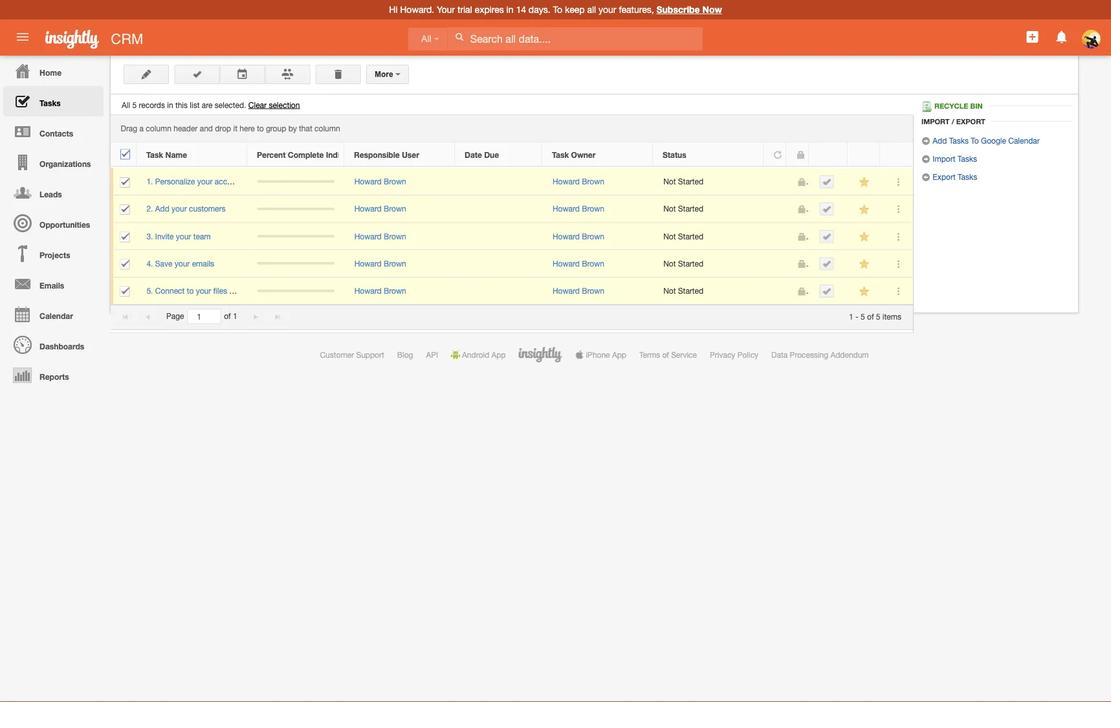 Task type: vqa. For each thing, say whether or not it's contained in the screenshot.
when
no



Task type: describe. For each thing, give the bounding box(es) containing it.
row containing 5. connect to your files and apps
[[111, 278, 913, 305]]

dashboards link
[[3, 329, 104, 360]]

app for iphone app
[[612, 350, 626, 359]]

0 vertical spatial in
[[507, 4, 514, 15]]

drag
[[121, 124, 137, 133]]

0 vertical spatial add
[[933, 136, 947, 145]]

notifications image
[[1054, 29, 1070, 45]]

are
[[202, 100, 213, 109]]

clear
[[248, 100, 267, 109]]

task owner
[[552, 150, 596, 159]]

contacts
[[40, 129, 73, 138]]

hi howard. your trial expires in 14 days. to keep all your features, subscribe now
[[389, 4, 722, 15]]

calendar link
[[3, 299, 104, 329]]

opportunities link
[[3, 208, 104, 238]]

selected.
[[215, 100, 246, 109]]

expires
[[475, 4, 504, 15]]

connect
[[155, 286, 185, 295]]

recycle
[[935, 102, 969, 110]]

iphone app
[[586, 350, 626, 359]]

that
[[299, 124, 312, 133]]

recycle bin link
[[922, 102, 989, 112]]

leads link
[[3, 177, 104, 208]]

date
[[465, 150, 482, 159]]

projects
[[40, 250, 70, 260]]

mark this task complete image for 4. save your emails
[[822, 259, 831, 268]]

more link
[[366, 65, 409, 84]]

started for 4. save your emails
[[678, 259, 704, 268]]

percent complete indicator responsible user
[[257, 150, 419, 159]]

drag a column header and drop it here to group by that column
[[121, 124, 340, 133]]

started for 3. invite your team
[[678, 232, 704, 241]]

emails
[[40, 281, 64, 290]]

import for import / export
[[922, 117, 950, 126]]

mark this task complete image for 1. personalize your account
[[822, 177, 831, 186]]

1 horizontal spatial export
[[956, 117, 986, 126]]

not started cell for 1. personalize your account
[[654, 168, 764, 196]]

all
[[587, 4, 596, 15]]

all 5 records in this list are selected. clear selection
[[122, 100, 300, 109]]

date due
[[465, 150, 499, 159]]

owner
[[571, 150, 596, 159]]

privacy policy link
[[710, 350, 759, 359]]

your for customers
[[172, 204, 187, 213]]

not for 1. personalize your account
[[664, 177, 676, 186]]

customer support link
[[320, 350, 384, 359]]

3 press ctrl + space to group column header from the left
[[880, 142, 913, 167]]

following image for 1. personalize your account
[[859, 176, 871, 188]]

data processing addendum link
[[772, 350, 869, 359]]

reports link
[[3, 360, 104, 390]]

row group containing 1. personalize your account
[[111, 168, 913, 305]]

account
[[215, 177, 243, 186]]

0 horizontal spatial add
[[155, 204, 169, 213]]

/
[[952, 117, 955, 126]]

tasks for import tasks
[[958, 154, 977, 163]]

trial
[[458, 4, 472, 15]]

iphone app link
[[575, 350, 626, 359]]

white image
[[455, 32, 464, 41]]

complete
[[288, 150, 324, 159]]

not for 2. add your customers
[[664, 204, 676, 213]]

started for 5. connect to your files and apps
[[678, 286, 704, 295]]

of 1
[[224, 312, 237, 321]]

not started for 5. connect to your files and apps
[[664, 286, 704, 295]]

2 column from the left
[[315, 124, 340, 133]]

row containing task name
[[111, 142, 913, 167]]

row containing 1. personalize your account
[[111, 168, 913, 196]]

1 horizontal spatial calendar
[[1009, 136, 1040, 145]]

tasks for add tasks to google calendar
[[949, 136, 969, 145]]

emails
[[192, 259, 214, 268]]

row group containing task name
[[111, 142, 913, 167]]

opportunities
[[40, 220, 90, 229]]

import tasks link
[[922, 154, 977, 164]]

terms of service
[[639, 350, 697, 359]]

terms
[[639, 350, 660, 359]]

app for android app
[[492, 350, 506, 359]]

your for team
[[176, 232, 191, 241]]

calendar inside navigation
[[40, 311, 73, 320]]

personalize
[[155, 177, 195, 186]]

blog link
[[397, 350, 413, 359]]

2. add your customers link
[[147, 204, 232, 213]]

private task image for 4. save your emails
[[797, 260, 806, 269]]

leads
[[40, 190, 62, 199]]

not started for 2. add your customers
[[664, 204, 704, 213]]

and inside row
[[229, 286, 242, 295]]

now
[[703, 4, 722, 15]]

features,
[[619, 4, 654, 15]]

started for 1. personalize your account
[[678, 177, 704, 186]]

1 - 5 of 5 items
[[849, 312, 902, 321]]

your for emails
[[175, 259, 190, 268]]

home
[[40, 68, 62, 77]]

0 vertical spatial to
[[257, 124, 264, 133]]

0 horizontal spatial 5
[[132, 100, 137, 109]]

1 vertical spatial to
[[187, 286, 194, 295]]

3. invite your team
[[147, 232, 211, 241]]

not for 5. connect to your files and apps
[[664, 286, 676, 295]]

subscribe now link
[[657, 4, 722, 15]]

mark this task complete image for 3. invite your team
[[822, 232, 831, 241]]

due
[[484, 150, 499, 159]]

Search all data.... text field
[[448, 27, 703, 50]]

private task image
[[797, 232, 806, 241]]

add tasks to google calendar
[[931, 136, 1040, 145]]

circle arrow right image for add tasks to google calendar
[[922, 137, 931, 146]]

1. personalize your account link
[[147, 177, 249, 186]]

customer
[[320, 350, 354, 359]]

not for 4. save your emails
[[664, 259, 676, 268]]

drop
[[215, 124, 231, 133]]

this
[[175, 100, 188, 109]]

1 column from the left
[[146, 124, 171, 133]]

all for all 5 records in this list are selected. clear selection
[[122, 100, 130, 109]]

files
[[213, 286, 227, 295]]

14
[[516, 4, 526, 15]]

privacy policy
[[710, 350, 759, 359]]

selection
[[269, 100, 300, 109]]

2 1 from the left
[[849, 312, 854, 321]]

private task image for 1. personalize your account
[[797, 178, 806, 187]]

import / export
[[922, 117, 986, 126]]

mark this task complete image for 5. connect to your files and apps
[[822, 287, 831, 296]]

1 horizontal spatial 5
[[861, 312, 865, 321]]

addendum
[[831, 350, 869, 359]]

your for account
[[197, 177, 213, 186]]

more
[[375, 70, 395, 79]]

5.
[[147, 286, 153, 295]]

google
[[981, 136, 1006, 145]]

following image for 2. add your customers
[[859, 203, 871, 216]]

import for import tasks
[[933, 154, 956, 163]]

contacts link
[[3, 117, 104, 147]]



Task type: locate. For each thing, give the bounding box(es) containing it.
2. add your customers
[[147, 204, 226, 213]]

export down bin on the right top of the page
[[956, 117, 986, 126]]

0 horizontal spatial of
[[224, 312, 231, 321]]

circle arrow right image
[[922, 137, 931, 146], [922, 155, 931, 164]]

customer support
[[320, 350, 384, 359]]

items
[[883, 312, 902, 321]]

apps
[[245, 286, 262, 295]]

task left owner on the top of the page
[[552, 150, 569, 159]]

to left keep
[[553, 4, 562, 15]]

2 press ctrl + space to group column header from the left
[[848, 142, 880, 167]]

policy
[[738, 350, 759, 359]]

by
[[288, 124, 297, 133]]

0 vertical spatial import
[[922, 117, 950, 126]]

4 started from the top
[[678, 259, 704, 268]]

not started for 1. personalize your account
[[664, 177, 704, 186]]

tasks down import tasks
[[958, 172, 977, 181]]

of right 1 field
[[224, 312, 231, 321]]

1 horizontal spatial 1
[[849, 312, 854, 321]]

1 field
[[188, 310, 220, 323]]

column right a
[[146, 124, 171, 133]]

1 vertical spatial and
[[229, 286, 242, 295]]

all link
[[408, 27, 448, 51]]

0 horizontal spatial calendar
[[40, 311, 73, 320]]

1 vertical spatial in
[[167, 100, 173, 109]]

2 vertical spatial mark this task complete image
[[822, 259, 831, 268]]

android app link
[[451, 350, 506, 359]]

1 not from the top
[[664, 177, 676, 186]]

1 press ctrl + space to group column header from the left
[[809, 142, 848, 167]]

days.
[[529, 4, 551, 15]]

2 not from the top
[[664, 204, 676, 213]]

of
[[224, 312, 231, 321], [867, 312, 874, 321], [662, 350, 669, 359]]

your right save
[[175, 259, 190, 268]]

task for task owner
[[552, 150, 569, 159]]

column right that
[[315, 124, 340, 133]]

1 horizontal spatial to
[[257, 124, 264, 133]]

1 task from the left
[[146, 150, 163, 159]]

crm
[[111, 30, 143, 47]]

private task image
[[796, 150, 805, 159], [797, 178, 806, 187], [797, 205, 806, 214], [797, 260, 806, 269], [797, 287, 806, 296]]

1 horizontal spatial add
[[933, 136, 947, 145]]

processing
[[790, 350, 829, 359]]

following image
[[859, 203, 871, 216], [859, 231, 871, 243], [859, 285, 871, 298]]

your left account
[[197, 177, 213, 186]]

app right android
[[492, 350, 506, 359]]

1 vertical spatial export
[[933, 172, 956, 181]]

2 row from the top
[[111, 168, 913, 196]]

your up 3. invite your team
[[172, 204, 187, 213]]

2 row group from the top
[[111, 168, 913, 305]]

0 horizontal spatial export
[[933, 172, 956, 181]]

privacy
[[710, 350, 735, 359]]

3 row from the top
[[111, 196, 913, 223]]

4. save your emails link
[[147, 259, 221, 268]]

1. personalize your account
[[147, 177, 243, 186]]

ok image
[[192, 70, 202, 79]]

4 not from the top
[[664, 259, 676, 268]]

4.
[[147, 259, 153, 268]]

header
[[174, 124, 198, 133]]

1 horizontal spatial and
[[229, 286, 242, 295]]

1 1 from the left
[[233, 312, 237, 321]]

not started
[[664, 177, 704, 186], [664, 204, 704, 213], [664, 232, 704, 241], [664, 259, 704, 268], [664, 286, 704, 295]]

keep
[[565, 4, 585, 15]]

team
[[193, 232, 211, 241]]

name
[[165, 150, 187, 159]]

1 vertical spatial import
[[933, 154, 956, 163]]

2 app from the left
[[612, 350, 626, 359]]

5 row from the top
[[111, 250, 913, 278]]

1 mark this task complete image from the top
[[822, 177, 831, 186]]

organizations link
[[3, 147, 104, 177]]

list
[[190, 100, 200, 109]]

hi
[[389, 4, 398, 15]]

1.
[[147, 177, 153, 186]]

it
[[233, 124, 237, 133]]

row containing 4. save your emails
[[111, 250, 913, 278]]

2 horizontal spatial of
[[867, 312, 874, 321]]

percent
[[257, 150, 286, 159]]

2 task from the left
[[552, 150, 569, 159]]

0 vertical spatial all
[[421, 34, 431, 44]]

1 row from the top
[[111, 142, 913, 167]]

5
[[132, 100, 137, 109], [861, 312, 865, 321], [876, 312, 881, 321]]

circle arrow right image inside add tasks to google calendar link
[[922, 137, 931, 146]]

howard brown link
[[354, 177, 406, 186], [553, 177, 604, 186], [354, 204, 406, 213], [553, 204, 604, 213], [354, 232, 406, 241], [553, 232, 604, 241], [354, 259, 406, 268], [553, 259, 604, 268], [354, 286, 406, 295], [553, 286, 604, 295]]

2 started from the top
[[678, 204, 704, 213]]

cell
[[111, 168, 137, 196], [455, 168, 543, 196], [764, 168, 787, 196], [810, 168, 849, 196], [111, 196, 137, 223], [247, 196, 344, 223], [455, 196, 543, 223], [764, 196, 787, 223], [810, 196, 849, 223], [111, 223, 137, 250], [247, 223, 344, 250], [455, 223, 543, 250], [764, 223, 787, 250], [810, 223, 849, 250], [111, 250, 137, 278], [247, 250, 344, 278], [455, 250, 543, 278], [764, 250, 787, 278], [810, 250, 849, 278], [111, 278, 137, 305], [247, 278, 344, 305], [455, 278, 543, 305], [764, 278, 787, 305], [810, 278, 849, 305]]

subscribe
[[657, 4, 700, 15]]

0 vertical spatial calendar
[[1009, 136, 1040, 145]]

and right files
[[229, 286, 242, 295]]

following image
[[859, 176, 871, 188], [859, 258, 871, 270]]

row group
[[111, 142, 913, 167], [111, 168, 913, 305]]

all for all
[[421, 34, 431, 44]]

column
[[146, 124, 171, 133], [315, 124, 340, 133]]

2 horizontal spatial 5
[[876, 312, 881, 321]]

circle arrow right image for import tasks
[[922, 155, 931, 164]]

not started cell for 3. invite your team
[[654, 223, 764, 250]]

calendar
[[1009, 136, 1040, 145], [40, 311, 73, 320]]

app right iphone
[[612, 350, 626, 359]]

mark this task complete image for 2. add your customers
[[822, 205, 831, 214]]

1 horizontal spatial in
[[507, 4, 514, 15]]

records
[[139, 100, 165, 109]]

5 started from the top
[[678, 286, 704, 295]]

1 horizontal spatial to
[[971, 136, 979, 145]]

tasks for export tasks
[[958, 172, 977, 181]]

private task image for 5. connect to your files and apps
[[797, 287, 806, 296]]

circle arrow right image up circle arrow left image
[[922, 155, 931, 164]]

1 circle arrow right image from the top
[[922, 137, 931, 146]]

api link
[[426, 350, 438, 359]]

dashboards
[[40, 342, 84, 351]]

tasks inside navigation
[[40, 98, 61, 107]]

press ctrl + space to group column header
[[809, 142, 848, 167], [848, 142, 880, 167], [880, 142, 913, 167]]

0 vertical spatial following image
[[859, 176, 871, 188]]

your left files
[[196, 286, 211, 295]]

0 horizontal spatial 1
[[233, 312, 237, 321]]

android
[[462, 350, 489, 359]]

navigation containing home
[[0, 56, 104, 390]]

1 horizontal spatial task
[[552, 150, 569, 159]]

following image left circle arrow left image
[[859, 176, 871, 188]]

task
[[146, 150, 163, 159], [552, 150, 569, 159]]

4. save your emails
[[147, 259, 214, 268]]

export
[[956, 117, 986, 126], [933, 172, 956, 181]]

your left team at top left
[[176, 232, 191, 241]]

navigation
[[0, 56, 104, 390]]

mark this task complete image
[[822, 177, 831, 186], [822, 232, 831, 241], [822, 259, 831, 268]]

1 following image from the top
[[859, 203, 871, 216]]

1 app from the left
[[492, 350, 506, 359]]

1 vertical spatial calendar
[[40, 311, 73, 320]]

export inside export tasks "link"
[[933, 172, 956, 181]]

2 not started from the top
[[664, 204, 704, 213]]

0 vertical spatial mark this task complete image
[[822, 177, 831, 186]]

to right connect
[[187, 286, 194, 295]]

1 right 1 field
[[233, 312, 237, 321]]

data processing addendum
[[772, 350, 869, 359]]

blog
[[397, 350, 413, 359]]

0 horizontal spatial all
[[122, 100, 130, 109]]

3 following image from the top
[[859, 285, 871, 298]]

indicator
[[326, 150, 359, 159]]

3 mark this task complete image from the top
[[822, 259, 831, 268]]

your
[[599, 4, 616, 15], [197, 177, 213, 186], [172, 204, 187, 213], [176, 232, 191, 241], [175, 259, 190, 268], [196, 286, 211, 295]]

invite
[[155, 232, 174, 241]]

export tasks
[[931, 172, 977, 181]]

5. connect to your files and apps link
[[147, 286, 268, 295]]

1 horizontal spatial all
[[421, 34, 431, 44]]

tasks down add tasks to google calendar link
[[958, 154, 977, 163]]

task left name
[[146, 150, 163, 159]]

following image for 4. save your emails
[[859, 258, 871, 270]]

customers
[[189, 204, 226, 213]]

started for 2. add your customers
[[678, 204, 704, 213]]

following image for 5. connect to your files and apps
[[859, 285, 871, 298]]

0 horizontal spatial in
[[167, 100, 173, 109]]

0% complete image
[[257, 180, 335, 183]]

import inside import tasks link
[[933, 154, 956, 163]]

in left this at left
[[167, 100, 173, 109]]

to right here
[[257, 124, 264, 133]]

0 horizontal spatial app
[[492, 350, 506, 359]]

1 vertical spatial mark this task complete image
[[822, 287, 831, 296]]

add
[[933, 136, 947, 145], [155, 204, 169, 213]]

2 not started cell from the top
[[654, 196, 764, 223]]

private task image for 2. add your customers
[[797, 205, 806, 214]]

repeating task image
[[773, 150, 783, 159]]

all up drag
[[122, 100, 130, 109]]

5 not started from the top
[[664, 286, 704, 295]]

here
[[240, 124, 255, 133]]

not started cell for 2. add your customers
[[654, 196, 764, 223]]

1 vertical spatial circle arrow right image
[[922, 155, 931, 164]]

following image for 3. invite your team
[[859, 231, 871, 243]]

not for 3. invite your team
[[664, 232, 676, 241]]

2 mark this task complete image from the top
[[822, 232, 831, 241]]

responsible
[[354, 150, 400, 159]]

projects link
[[3, 238, 104, 269]]

4 not started from the top
[[664, 259, 704, 268]]

of right -
[[867, 312, 874, 321]]

1 mark this task complete image from the top
[[822, 205, 831, 214]]

1 following image from the top
[[859, 176, 871, 188]]

and left drop on the top left
[[200, 124, 213, 133]]

row
[[111, 142, 913, 167], [111, 168, 913, 196], [111, 196, 913, 223], [111, 223, 913, 250], [111, 250, 913, 278], [111, 278, 913, 305]]

0 horizontal spatial task
[[146, 150, 163, 159]]

3 not from the top
[[664, 232, 676, 241]]

tasks up contacts "link"
[[40, 98, 61, 107]]

circle arrow left image
[[922, 173, 931, 182]]

0 vertical spatial circle arrow right image
[[922, 137, 931, 146]]

1 horizontal spatial column
[[315, 124, 340, 133]]

import up export tasks "link"
[[933, 154, 956, 163]]

0 vertical spatial and
[[200, 124, 213, 133]]

2 circle arrow right image from the top
[[922, 155, 931, 164]]

-
[[856, 312, 859, 321]]

support
[[356, 350, 384, 359]]

5 right -
[[861, 312, 865, 321]]

2 following image from the top
[[859, 231, 871, 243]]

0 vertical spatial row group
[[111, 142, 913, 167]]

circle arrow right image up import tasks link
[[922, 137, 931, 146]]

1 horizontal spatial app
[[612, 350, 626, 359]]

2 mark this task complete image from the top
[[822, 287, 831, 296]]

service
[[671, 350, 697, 359]]

4 row from the top
[[111, 223, 913, 250]]

3 started from the top
[[678, 232, 704, 241]]

5. connect to your files and apps
[[147, 286, 262, 295]]

in left 14
[[507, 4, 514, 15]]

export tasks link
[[922, 172, 977, 182]]

circle arrow right image inside import tasks link
[[922, 155, 931, 164]]

0 vertical spatial following image
[[859, 203, 871, 216]]

None checkbox
[[120, 149, 130, 159], [120, 205, 130, 215], [120, 259, 130, 270], [120, 149, 130, 159], [120, 205, 130, 215], [120, 259, 130, 270]]

home link
[[3, 56, 104, 86]]

0 vertical spatial mark this task complete image
[[822, 205, 831, 214]]

your right the all at the right top of the page
[[599, 4, 616, 15]]

tasks inside "link"
[[958, 172, 977, 181]]

5 left items
[[876, 312, 881, 321]]

and
[[200, 124, 213, 133], [229, 286, 242, 295]]

calendar up dashboards link
[[40, 311, 73, 320]]

recycle bin
[[935, 102, 983, 110]]

reports
[[40, 372, 69, 381]]

1 not started from the top
[[664, 177, 704, 186]]

all down howard.
[[421, 34, 431, 44]]

of right terms at the right of page
[[662, 350, 669, 359]]

your
[[437, 4, 455, 15]]

0 horizontal spatial and
[[200, 124, 213, 133]]

1 vertical spatial mark this task complete image
[[822, 232, 831, 241]]

terms of service link
[[639, 350, 697, 359]]

3 not started cell from the top
[[654, 223, 764, 250]]

howard.
[[400, 4, 434, 15]]

brown
[[384, 177, 406, 186], [582, 177, 604, 186], [384, 204, 406, 213], [582, 204, 604, 213], [384, 232, 406, 241], [582, 232, 604, 241], [384, 259, 406, 268], [582, 259, 604, 268], [384, 286, 406, 295], [582, 286, 604, 295]]

1 left -
[[849, 312, 854, 321]]

0 vertical spatial export
[[956, 117, 986, 126]]

not started cell for 5. connect to your files and apps
[[654, 278, 764, 305]]

1 vertical spatial row group
[[111, 168, 913, 305]]

not started cell for 4. save your emails
[[654, 250, 764, 278]]

not started for 4. save your emails
[[664, 259, 704, 268]]

3 not started from the top
[[664, 232, 704, 241]]

user
[[402, 150, 419, 159]]

2 following image from the top
[[859, 258, 871, 270]]

1 started from the top
[[678, 177, 704, 186]]

emails link
[[3, 269, 104, 299]]

all
[[421, 34, 431, 44], [122, 100, 130, 109]]

0 horizontal spatial to
[[553, 4, 562, 15]]

import left /
[[922, 117, 950, 126]]

6 row from the top
[[111, 278, 913, 305]]

to
[[257, 124, 264, 133], [187, 286, 194, 295]]

2 vertical spatial following image
[[859, 285, 871, 298]]

1 vertical spatial all
[[122, 100, 130, 109]]

0 horizontal spatial column
[[146, 124, 171, 133]]

1 horizontal spatial of
[[662, 350, 669, 359]]

to left google
[[971, 136, 979, 145]]

task for task name
[[146, 150, 163, 159]]

group
[[266, 124, 286, 133]]

5 left records
[[132, 100, 137, 109]]

tasks up import tasks
[[949, 136, 969, 145]]

task name
[[146, 150, 187, 159]]

1 row group from the top
[[111, 142, 913, 167]]

0 vertical spatial to
[[553, 4, 562, 15]]

mark this task complete image
[[822, 205, 831, 214], [822, 287, 831, 296]]

calendar right google
[[1009, 136, 1040, 145]]

5 not from the top
[[664, 286, 676, 295]]

row containing 3. invite your team
[[111, 223, 913, 250]]

export right circle arrow left image
[[933, 172, 956, 181]]

not started for 3. invite your team
[[664, 232, 704, 241]]

1 vertical spatial following image
[[859, 258, 871, 270]]

row containing 2. add your customers
[[111, 196, 913, 223]]

5 not started cell from the top
[[654, 278, 764, 305]]

1 not started cell from the top
[[654, 168, 764, 196]]

page
[[166, 312, 184, 321]]

4 not started cell from the top
[[654, 250, 764, 278]]

add right 2. at the left top
[[155, 204, 169, 213]]

add up import tasks link
[[933, 136, 947, 145]]

None checkbox
[[120, 177, 130, 188], [120, 232, 130, 242], [120, 287, 130, 297], [120, 177, 130, 188], [120, 232, 130, 242], [120, 287, 130, 297]]

1 vertical spatial following image
[[859, 231, 871, 243]]

howard
[[354, 177, 382, 186], [553, 177, 580, 186], [354, 204, 382, 213], [553, 204, 580, 213], [354, 232, 382, 241], [553, 232, 580, 241], [354, 259, 382, 268], [553, 259, 580, 268], [354, 286, 382, 295], [553, 286, 580, 295]]

1 vertical spatial add
[[155, 204, 169, 213]]

0 horizontal spatial to
[[187, 286, 194, 295]]

not started cell
[[654, 168, 764, 196], [654, 196, 764, 223], [654, 223, 764, 250], [654, 250, 764, 278], [654, 278, 764, 305]]

1 vertical spatial to
[[971, 136, 979, 145]]

following image up -
[[859, 258, 871, 270]]



